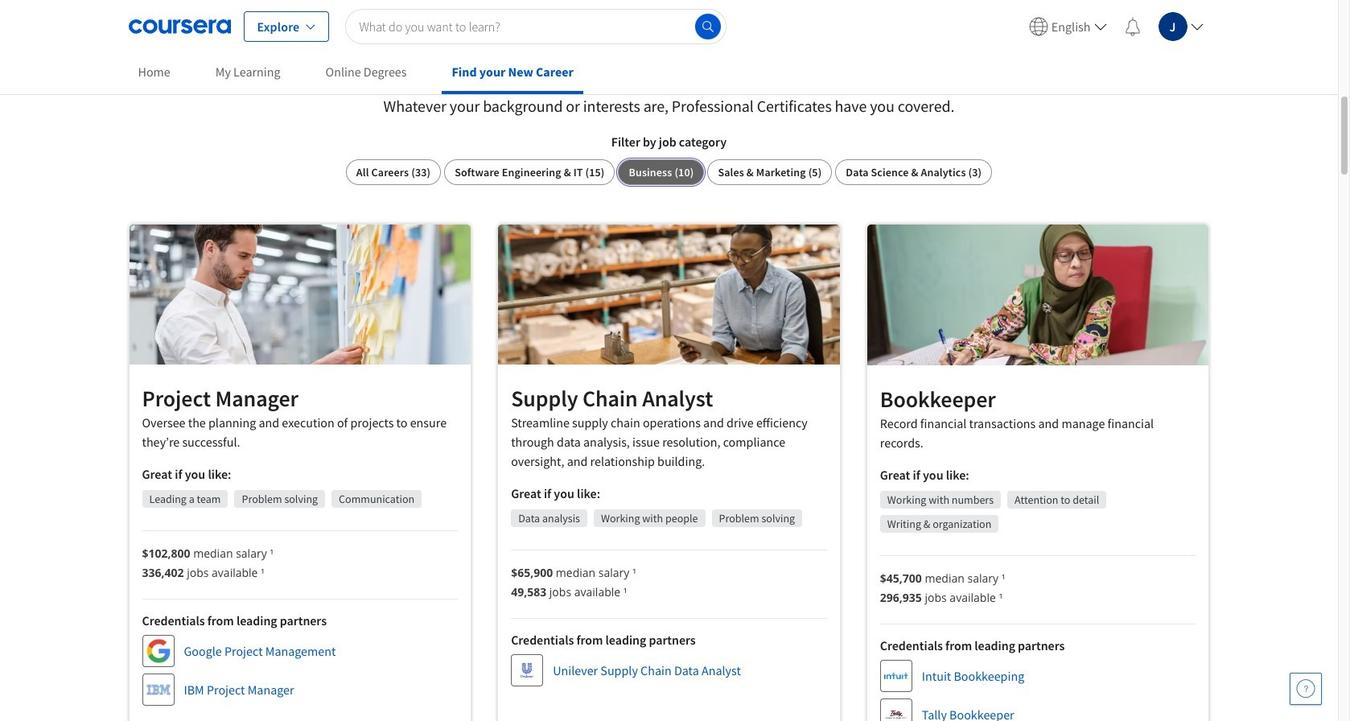 Task type: locate. For each thing, give the bounding box(es) containing it.
None search field
[[346, 8, 726, 44]]

What do you want to learn? text field
[[346, 8, 726, 44]]

menu
[[1023, 0, 1210, 52]]

None button
[[346, 159, 441, 185], [444, 159, 615, 185], [618, 159, 704, 185], [708, 159, 832, 185], [836, 159, 992, 185], [346, 159, 441, 185], [444, 159, 615, 185], [618, 159, 704, 185], [708, 159, 832, 185], [836, 159, 992, 185]]

option group
[[346, 159, 992, 185]]

bookkeeper image
[[867, 225, 1209, 365]]



Task type: vqa. For each thing, say whether or not it's contained in the screenshot.
Community image
no



Task type: describe. For each thing, give the bounding box(es) containing it.
help center image
[[1296, 679, 1316, 698]]

coursera image
[[128, 13, 231, 39]]

project manager image
[[129, 225, 471, 364]]



